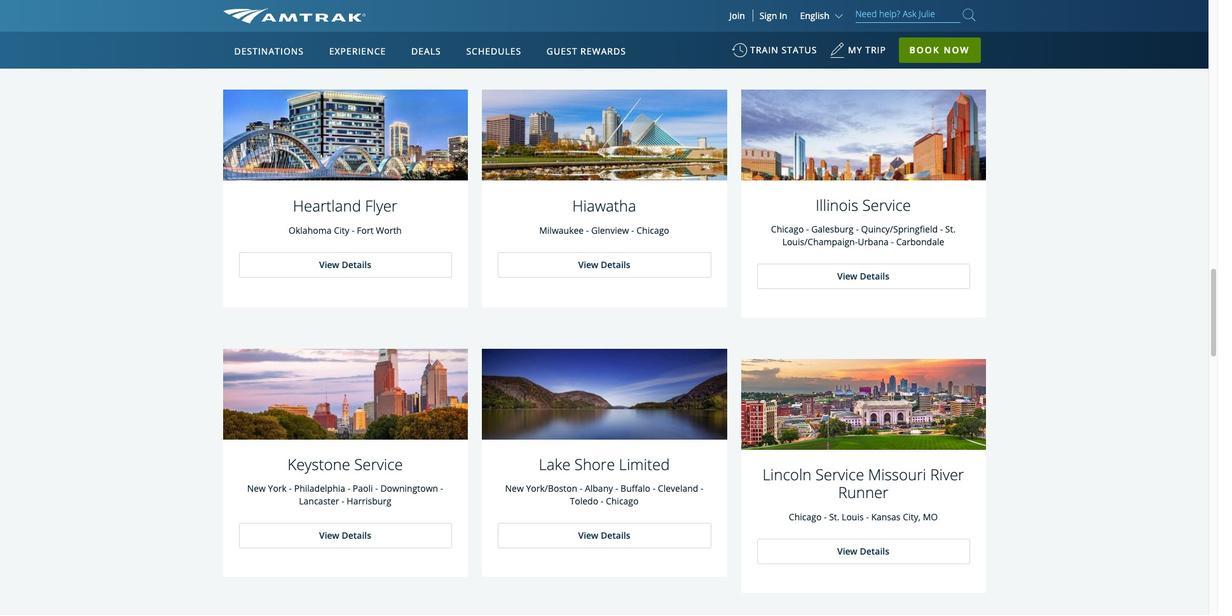 Task type: vqa. For each thing, say whether or not it's contained in the screenshot.
'DEALS'
yes



Task type: locate. For each thing, give the bounding box(es) containing it.
view details for lincoln service missouri river runner
[[837, 545, 890, 557]]

book now button
[[899, 38, 981, 63]]

- down quincy/springfield
[[891, 236, 894, 248]]

view for heartland flyer
[[319, 259, 339, 271]]

destinations
[[234, 45, 304, 57]]

banner
[[0, 0, 1209, 294]]

details down chicago - st. louis - kansas city, mo
[[860, 545, 890, 557]]

st. inside chicago - galesburg - quincy/springfield - st. louis/champaign-urbana - carbondale
[[945, 223, 956, 235]]

new left york
[[247, 483, 266, 495]]

service up quincy/springfield
[[862, 194, 911, 215]]

view down chicago - galesburg - quincy/springfield - st. louis/champaign-urbana - carbondale at the top right of the page
[[837, 270, 858, 283]]

view details link
[[239, 0, 452, 20], [498, 0, 711, 20], [757, 0, 970, 20], [239, 252, 452, 278], [498, 252, 711, 278], [757, 264, 970, 290], [239, 524, 452, 549], [498, 524, 711, 549], [757, 539, 970, 564]]

details down glenview
[[601, 259, 630, 271]]

view details link down milwaukee - glenview - chicago
[[498, 252, 711, 278]]

train
[[750, 44, 779, 56]]

1 horizontal spatial st.
[[945, 223, 956, 235]]

service for illinois
[[862, 194, 911, 215]]

quincy/springfield
[[861, 223, 938, 235]]

view details down new york - philadelphia - paoli - downingtown - lancaster - harrisburg on the left bottom of page
[[319, 530, 371, 542]]

lincoln service missouri river runner
[[763, 464, 964, 503]]

experience button
[[324, 34, 391, 69]]

shore
[[574, 454, 615, 475]]

-
[[806, 223, 809, 235], [856, 223, 859, 235], [940, 223, 943, 235], [352, 224, 355, 237], [586, 224, 589, 237], [631, 224, 634, 237], [891, 236, 894, 248], [289, 483, 292, 495], [348, 483, 350, 495], [375, 483, 378, 495], [441, 483, 443, 495], [580, 483, 583, 495], [615, 483, 618, 495], [653, 483, 656, 495], [701, 483, 704, 495], [342, 496, 344, 508], [601, 496, 604, 508], [824, 511, 827, 523], [866, 511, 869, 523]]

view for lake shore limited
[[578, 530, 598, 542]]

view for keystone service
[[319, 530, 339, 542]]

- right lancaster
[[342, 496, 344, 508]]

view
[[319, 0, 339, 13], [578, 0, 598, 13], [837, 0, 858, 13], [319, 259, 339, 271], [578, 259, 598, 271], [837, 270, 858, 283], [319, 530, 339, 542], [578, 530, 598, 542], [837, 545, 858, 557]]

view for lincoln service missouri river runner
[[837, 545, 858, 557]]

view down city
[[319, 259, 339, 271]]

view details link down toledo
[[498, 524, 711, 549]]

view details link up experience
[[239, 0, 452, 20]]

english button
[[800, 10, 846, 22]]

banner containing join
[[0, 0, 1209, 294]]

milwaukee
[[539, 224, 584, 237]]

details down fort
[[342, 259, 371, 271]]

1 horizontal spatial new
[[505, 483, 524, 495]]

view details link for keystone service
[[239, 524, 452, 549]]

details down harrisburg
[[342, 530, 371, 542]]

train status
[[750, 44, 817, 56]]

guest rewards button
[[542, 34, 631, 69]]

2 new from the left
[[505, 483, 524, 495]]

river
[[930, 464, 964, 485]]

1 new from the left
[[247, 483, 266, 495]]

lake
[[539, 454, 571, 475]]

lancaster
[[299, 496, 339, 508]]

my
[[848, 44, 863, 56]]

- down "albany"
[[601, 496, 604, 508]]

york/boston
[[526, 483, 577, 495]]

schedules link
[[461, 32, 527, 69]]

0 horizontal spatial st.
[[829, 511, 840, 523]]

train status link
[[732, 38, 817, 69]]

lake shore limited
[[539, 454, 670, 475]]

st. left louis
[[829, 511, 840, 523]]

view details down milwaukee - glenview - chicago
[[578, 259, 630, 271]]

- right louis
[[866, 511, 869, 523]]

galesburg
[[811, 223, 854, 235]]

details for lincoln service missouri river runner
[[860, 545, 890, 557]]

new for keystone service
[[247, 483, 266, 495]]

view details down oklahoma city - fort worth
[[319, 259, 371, 271]]

my trip button
[[830, 38, 886, 69]]

chicago down 'buffalo'
[[606, 496, 639, 508]]

urbana
[[858, 236, 889, 248]]

new left york/boston
[[505, 483, 524, 495]]

view details down chicago - st. louis - kansas city, mo
[[837, 545, 890, 557]]

view down milwaukee - glenview - chicago
[[578, 259, 598, 271]]

view details link down chicago - st. louis - kansas city, mo
[[757, 539, 970, 564]]

chicago - galesburg - quincy/springfield - st. louis/champaign-urbana - carbondale
[[771, 223, 956, 248]]

milwaukee - glenview - chicago
[[539, 224, 669, 237]]

view details down toledo
[[578, 530, 630, 542]]

new
[[247, 483, 266, 495], [505, 483, 524, 495]]

- right cleveland
[[701, 483, 704, 495]]

- left the paoli
[[348, 483, 350, 495]]

chicago down lincoln
[[789, 511, 822, 523]]

chicago inside chicago - galesburg - quincy/springfield - st. louis/champaign-urbana - carbondale
[[771, 223, 804, 235]]

service
[[862, 194, 911, 215], [354, 454, 403, 475], [816, 464, 864, 485]]

regions map image
[[270, 106, 575, 284]]

service up louis
[[816, 464, 864, 485]]

missouri
[[868, 464, 926, 485]]

view details for keystone service
[[319, 530, 371, 542]]

guest
[[547, 45, 578, 57]]

service inside lincoln service missouri river runner
[[816, 464, 864, 485]]

view details up rewards
[[578, 0, 630, 13]]

- up louis/champaign-
[[806, 223, 809, 235]]

view details down urbana
[[837, 270, 890, 283]]

details for keystone service
[[342, 530, 371, 542]]

in
[[779, 10, 787, 22]]

experience
[[329, 45, 386, 57]]

details
[[342, 0, 371, 13], [601, 0, 630, 13], [860, 0, 890, 13], [342, 259, 371, 271], [601, 259, 630, 271], [860, 270, 890, 283], [342, 530, 371, 542], [601, 530, 630, 542], [860, 545, 890, 557]]

view down louis
[[837, 545, 858, 557]]

Please enter your search item search field
[[855, 6, 960, 23]]

view down lancaster
[[319, 530, 339, 542]]

illinois service
[[816, 194, 911, 215]]

- up urbana
[[856, 223, 859, 235]]

view down toledo
[[578, 530, 598, 542]]

now
[[944, 44, 970, 56]]

st.
[[945, 223, 956, 235], [829, 511, 840, 523]]

search icon image
[[963, 6, 976, 24]]

city
[[334, 224, 349, 237]]

deals
[[411, 45, 441, 57]]

view details link down urbana
[[757, 264, 970, 290]]

st. right quincy/springfield
[[945, 223, 956, 235]]

details for illinois service
[[860, 270, 890, 283]]

new inside new york/boston - albany - buffalo - cleveland - toledo - chicago
[[505, 483, 524, 495]]

sign
[[760, 10, 777, 22]]

view details link for illinois service
[[757, 264, 970, 290]]

view up the guest rewards
[[578, 0, 598, 13]]

view details link down new york - philadelphia - paoli - downingtown - lancaster - harrisburg on the left bottom of page
[[239, 524, 452, 549]]

chicago - st. louis - kansas city, mo
[[789, 511, 938, 523]]

view details
[[319, 0, 371, 13], [578, 0, 630, 13], [837, 0, 890, 13], [319, 259, 371, 271], [578, 259, 630, 271], [837, 270, 890, 283], [319, 530, 371, 542], [578, 530, 630, 542], [837, 545, 890, 557]]

harrisburg
[[347, 496, 391, 508]]

- right york
[[289, 483, 292, 495]]

chicago up louis/champaign-
[[771, 223, 804, 235]]

details down new york/boston - albany - buffalo - cleveland - toledo - chicago
[[601, 530, 630, 542]]

1 vertical spatial st.
[[829, 511, 840, 523]]

kansas
[[871, 511, 901, 523]]

details down urbana
[[860, 270, 890, 283]]

view for illinois service
[[837, 270, 858, 283]]

new inside new york - philadelphia - paoli - downingtown - lancaster - harrisburg
[[247, 483, 266, 495]]

mo
[[923, 511, 938, 523]]

- right downingtown
[[441, 483, 443, 495]]

chicago
[[771, 223, 804, 235], [637, 224, 669, 237], [606, 496, 639, 508], [789, 511, 822, 523]]

0 horizontal spatial new
[[247, 483, 266, 495]]

service up the paoli
[[354, 454, 403, 475]]

details for hiawatha
[[601, 259, 630, 271]]

0 vertical spatial st.
[[945, 223, 956, 235]]

view details up my trip
[[837, 0, 890, 13]]

keystone service
[[288, 454, 403, 475]]

details for heartland flyer
[[342, 259, 371, 271]]

application
[[270, 106, 575, 284]]

view details link down oklahoma city - fort worth
[[239, 252, 452, 278]]



Task type: describe. For each thing, give the bounding box(es) containing it.
toledo
[[570, 496, 598, 508]]

paoli
[[353, 483, 373, 495]]

details for lake shore limited
[[601, 530, 630, 542]]

status
[[782, 44, 817, 56]]

view right english
[[837, 0, 858, 13]]

louis/champaign-
[[782, 236, 858, 248]]

cleveland
[[658, 483, 698, 495]]

fort
[[357, 224, 374, 237]]

glenview
[[591, 224, 629, 237]]

worth
[[376, 224, 402, 237]]

downingtown
[[380, 483, 438, 495]]

sign in button
[[760, 10, 787, 22]]

new york - philadelphia - paoli - downingtown - lancaster - harrisburg
[[247, 483, 443, 508]]

view up experience
[[319, 0, 339, 13]]

view details for hiawatha
[[578, 259, 630, 271]]

view details link up rewards
[[498, 0, 711, 20]]

new for lake shore limited
[[505, 483, 524, 495]]

flyer
[[365, 195, 397, 216]]

- right "albany"
[[615, 483, 618, 495]]

- up carbondale
[[940, 223, 943, 235]]

- right city
[[352, 224, 355, 237]]

book
[[910, 44, 940, 56]]

- right the paoli
[[375, 483, 378, 495]]

details up rewards
[[601, 0, 630, 13]]

service for keystone
[[354, 454, 403, 475]]

- left louis
[[824, 511, 827, 523]]

illinois
[[816, 194, 858, 215]]

oklahoma city - fort worth
[[289, 224, 402, 237]]

join button
[[722, 10, 753, 22]]

trip
[[865, 44, 886, 56]]

service for lincoln
[[816, 464, 864, 485]]

chicago right glenview
[[637, 224, 669, 237]]

city,
[[903, 511, 921, 523]]

view details link up my trip
[[757, 0, 970, 20]]

limited
[[619, 454, 670, 475]]

chicago inside new york/boston - albany - buffalo - cleveland - toledo - chicago
[[606, 496, 639, 508]]

rewards
[[581, 45, 626, 57]]

philadelphia
[[294, 483, 345, 495]]

guest rewards
[[547, 45, 626, 57]]

downtown kansas city image
[[741, 359, 986, 482]]

sign in
[[760, 10, 787, 22]]

schedules
[[466, 45, 521, 57]]

join
[[730, 10, 745, 22]]

hiawatha
[[572, 195, 636, 216]]

book now
[[910, 44, 970, 56]]

louis
[[842, 511, 864, 523]]

york
[[268, 483, 287, 495]]

carbondale
[[896, 236, 944, 248]]

keystone
[[288, 454, 350, 475]]

english
[[800, 10, 830, 22]]

view details link for heartland flyer
[[239, 252, 452, 278]]

view details link for lincoln service missouri river runner
[[757, 539, 970, 564]]

heartland
[[293, 195, 361, 216]]

view details for heartland flyer
[[319, 259, 371, 271]]

destinations button
[[229, 34, 309, 69]]

view details link for lake shore limited
[[498, 524, 711, 549]]

- right glenview
[[631, 224, 634, 237]]

view details link for hiawatha
[[498, 252, 711, 278]]

oklahoma
[[289, 224, 332, 237]]

view details up experience
[[319, 0, 371, 13]]

my trip
[[848, 44, 886, 56]]

details up experience
[[342, 0, 371, 13]]

- up toledo
[[580, 483, 583, 495]]

buffalo
[[621, 483, 650, 495]]

lincoln
[[763, 464, 812, 485]]

view details for lake shore limited
[[578, 530, 630, 542]]

runner
[[838, 482, 889, 503]]

- right 'buffalo'
[[653, 483, 656, 495]]

deals button
[[406, 34, 446, 69]]

view for hiawatha
[[578, 259, 598, 271]]

amtrak image
[[223, 8, 365, 24]]

view details for illinois service
[[837, 270, 890, 283]]

heartland flyer
[[293, 195, 397, 216]]

- left glenview
[[586, 224, 589, 237]]

new york/boston - albany - buffalo - cleveland - toledo - chicago
[[505, 483, 704, 508]]

details up trip
[[860, 0, 890, 13]]

albany
[[585, 483, 613, 495]]



